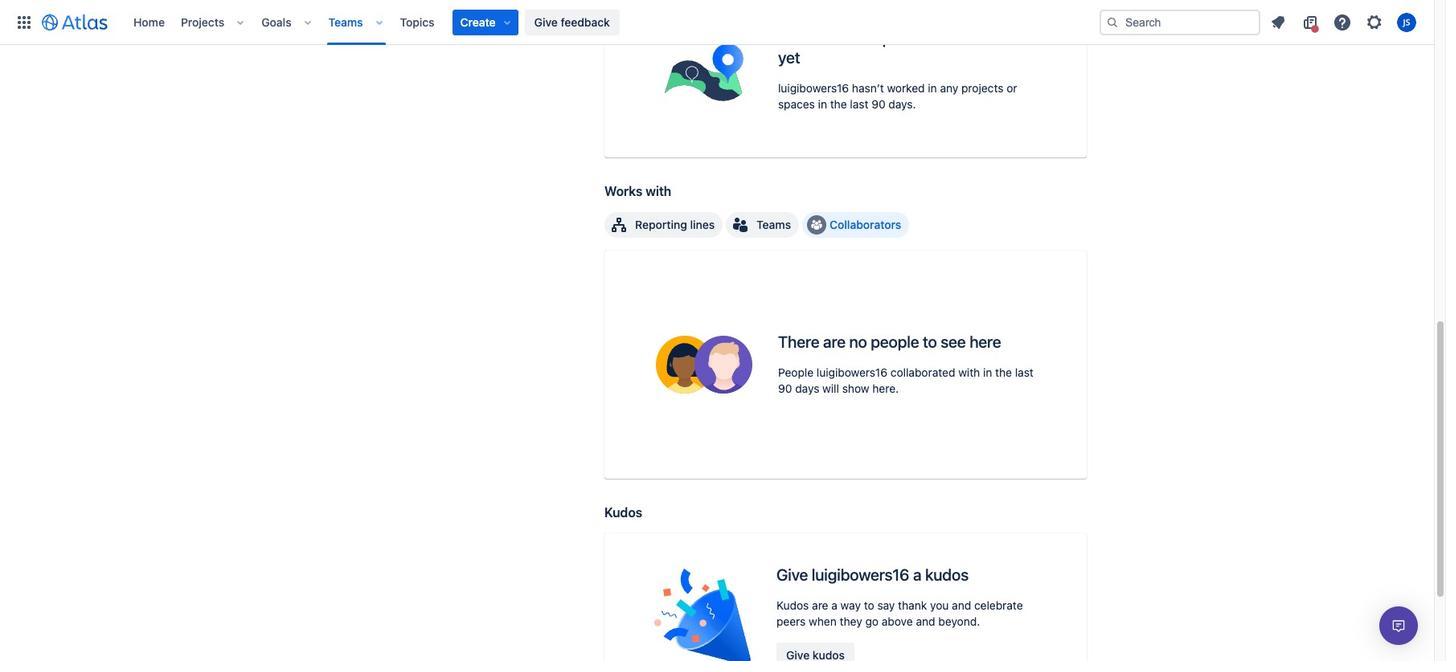 Task type: locate. For each thing, give the bounding box(es) containing it.
0 vertical spatial a
[[913, 566, 922, 584]]

0 horizontal spatial and
[[916, 615, 935, 629]]

with inside people luigibowers16 collaborated with in the last 90 days will show here.
[[958, 366, 980, 379]]

to
[[932, 29, 947, 48], [923, 333, 937, 351], [864, 599, 874, 613]]

give up peers at the right bottom of the page
[[777, 566, 808, 584]]

show
[[950, 29, 988, 48], [842, 382, 869, 395]]

1 vertical spatial a
[[831, 599, 838, 613]]

to inside we don't have places to show here yet
[[932, 29, 947, 48]]

90 down people
[[778, 382, 792, 395]]

people luigibowers16 collaborated with in the last 90 days will show here.
[[778, 366, 1034, 395]]

2 vertical spatial in
[[983, 366, 992, 379]]

1 horizontal spatial with
[[958, 366, 980, 379]]

90 inside people luigibowers16 collaborated with in the last 90 days will show here.
[[778, 382, 792, 395]]

1 vertical spatial 90
[[778, 382, 792, 395]]

to for say
[[864, 599, 874, 613]]

settings image
[[1365, 12, 1384, 32]]

1 vertical spatial luigibowers16
[[817, 366, 887, 379]]

0 vertical spatial 90
[[872, 98, 886, 111]]

to right places
[[932, 29, 947, 48]]

switch to... image
[[14, 12, 34, 32]]

collaborators
[[830, 218, 901, 232]]

group
[[605, 212, 909, 238]]

are inside kudos are a way to say thank you and celebrate peers when they go above and beyond.
[[812, 599, 828, 613]]

1 vertical spatial kudos
[[777, 599, 809, 613]]

teams link
[[324, 9, 368, 35]]

2 horizontal spatial in
[[983, 366, 992, 379]]

1 vertical spatial to
[[923, 333, 937, 351]]

people
[[871, 333, 919, 351]]

1 horizontal spatial and
[[952, 599, 971, 613]]

0 vertical spatial show
[[950, 29, 988, 48]]

1 vertical spatial teams
[[757, 218, 791, 232]]

here right see
[[970, 333, 1001, 351]]

0 horizontal spatial give
[[534, 15, 558, 29]]

1 horizontal spatial last
[[1015, 366, 1034, 379]]

0 vertical spatial are
[[823, 333, 846, 351]]

90 down "hasn't" at the right of the page
[[872, 98, 886, 111]]

0 vertical spatial teams
[[328, 15, 363, 29]]

1 horizontal spatial give
[[777, 566, 808, 584]]

the inside people luigibowers16 collaborated with in the last 90 days will show here.
[[995, 366, 1012, 379]]

teams
[[328, 15, 363, 29], [757, 218, 791, 232]]

1 horizontal spatial in
[[928, 82, 937, 95]]

Search field
[[1100, 9, 1260, 35]]

a inside kudos are a way to say thank you and celebrate peers when they go above and beyond.
[[831, 599, 838, 613]]

0 horizontal spatial in
[[818, 98, 827, 111]]

the
[[830, 98, 847, 111], [995, 366, 1012, 379]]

create
[[460, 15, 496, 29]]

we
[[778, 29, 801, 48]]

1 vertical spatial the
[[995, 366, 1012, 379]]

go
[[865, 615, 879, 629]]

in right collaborated
[[983, 366, 992, 379]]

0 horizontal spatial 90
[[778, 382, 792, 395]]

1 vertical spatial in
[[818, 98, 827, 111]]

collaboratorsicon image
[[810, 219, 823, 232]]

0 vertical spatial to
[[932, 29, 947, 48]]

luigibowers16
[[778, 82, 849, 95], [817, 366, 887, 379], [812, 566, 909, 584]]

to for show
[[932, 29, 947, 48]]

0 horizontal spatial teams
[[328, 15, 363, 29]]

are up when
[[812, 599, 828, 613]]

show up projects
[[950, 29, 988, 48]]

1 vertical spatial with
[[958, 366, 980, 379]]

teams right goals
[[328, 15, 363, 29]]

1 vertical spatial show
[[842, 382, 869, 395]]

here inside we don't have places to show here yet
[[992, 29, 1023, 48]]

0 vertical spatial luigibowers16
[[778, 82, 849, 95]]

1 horizontal spatial teams
[[757, 218, 791, 232]]

0 vertical spatial kudos
[[605, 506, 642, 520]]

luigibowers16 for people
[[817, 366, 887, 379]]

to left see
[[923, 333, 937, 351]]

0 vertical spatial the
[[830, 98, 847, 111]]

banner
[[0, 0, 1434, 45]]

teams inside top element
[[328, 15, 363, 29]]

and
[[952, 599, 971, 613], [916, 615, 935, 629]]

last
[[850, 98, 869, 111], [1015, 366, 1034, 379]]

we don't have places to show here yet
[[778, 29, 1023, 67]]

0 horizontal spatial kudos
[[605, 506, 642, 520]]

luigibowers16 up 'will'
[[817, 366, 887, 379]]

a left kudos
[[913, 566, 922, 584]]

works with
[[605, 184, 671, 199]]

and up beyond. in the bottom of the page
[[952, 599, 971, 613]]

account image
[[1397, 12, 1416, 32]]

places
[[882, 29, 929, 48]]

1 horizontal spatial show
[[950, 29, 988, 48]]

people
[[778, 366, 814, 379]]

teams right teams icon
[[757, 218, 791, 232]]

in
[[928, 82, 937, 95], [818, 98, 827, 111], [983, 366, 992, 379]]

0 vertical spatial and
[[952, 599, 971, 613]]

with up 'reporting'
[[646, 184, 671, 199]]

teams inside button
[[757, 218, 791, 232]]

to up go
[[864, 599, 874, 613]]

1 horizontal spatial the
[[995, 366, 1012, 379]]

show right 'will'
[[842, 382, 869, 395]]

kudos
[[605, 506, 642, 520], [777, 599, 809, 613]]

0 vertical spatial with
[[646, 184, 671, 199]]

90 inside 'luigibowers16 hasn't worked in any projects or spaces in the last 90 days.'
[[872, 98, 886, 111]]

1 vertical spatial here
[[970, 333, 1001, 351]]

are for kudos
[[812, 599, 828, 613]]

give
[[534, 15, 558, 29], [777, 566, 808, 584]]

a left way
[[831, 599, 838, 613]]

in left any
[[928, 82, 937, 95]]

projects link
[[176, 9, 229, 35]]

with
[[646, 184, 671, 199], [958, 366, 980, 379]]

home
[[133, 15, 165, 29]]

1 vertical spatial last
[[1015, 366, 1034, 379]]

give inside button
[[534, 15, 558, 29]]

kudos for kudos
[[605, 506, 642, 520]]

group containing reporting lines
[[605, 212, 909, 238]]

1 horizontal spatial a
[[913, 566, 922, 584]]

help image
[[1333, 12, 1352, 32]]

show inside people luigibowers16 collaborated with in the last 90 days will show here.
[[842, 382, 869, 395]]

luigibowers16 up way
[[812, 566, 909, 584]]

kudos inside kudos are a way to say thank you and celebrate peers when they go above and beyond.
[[777, 599, 809, 613]]

0 vertical spatial give
[[534, 15, 558, 29]]

are left no
[[823, 333, 846, 351]]

thank
[[898, 599, 927, 613]]

last inside 'luigibowers16 hasn't worked in any projects or spaces in the last 90 days.'
[[850, 98, 869, 111]]

0 horizontal spatial last
[[850, 98, 869, 111]]

there
[[778, 333, 819, 351]]

here up or
[[992, 29, 1023, 48]]

and down thank
[[916, 615, 935, 629]]

0 horizontal spatial the
[[830, 98, 847, 111]]

way
[[841, 599, 861, 613]]

projects
[[181, 15, 224, 29]]

2 vertical spatial luigibowers16
[[812, 566, 909, 584]]

give feedback
[[534, 15, 610, 29]]

create button
[[452, 9, 518, 35]]

luigibowers16 up spaces
[[778, 82, 849, 95]]

with down see
[[958, 366, 980, 379]]

don't
[[805, 29, 841, 48]]

are
[[823, 333, 846, 351], [812, 599, 828, 613]]

0 horizontal spatial a
[[831, 599, 838, 613]]

0 vertical spatial last
[[850, 98, 869, 111]]

say
[[877, 599, 895, 613]]

worked
[[887, 82, 925, 95]]

reporting lines button
[[605, 212, 723, 238]]

1 vertical spatial and
[[916, 615, 935, 629]]

0 horizontal spatial show
[[842, 382, 869, 395]]

2 vertical spatial to
[[864, 599, 874, 613]]

feedback
[[561, 15, 610, 29]]

when
[[809, 615, 837, 629]]

above
[[882, 615, 913, 629]]

here
[[992, 29, 1023, 48], [970, 333, 1001, 351]]

give luigibowers16 a kudos
[[777, 566, 969, 584]]

give feedback button
[[525, 9, 620, 35]]

1 vertical spatial give
[[777, 566, 808, 584]]

luigibowers16 inside people luigibowers16 collaborated with in the last 90 days will show here.
[[817, 366, 887, 379]]

1 horizontal spatial 90
[[872, 98, 886, 111]]

notifications image
[[1269, 12, 1288, 32]]

90
[[872, 98, 886, 111], [778, 382, 792, 395]]

in right spaces
[[818, 98, 827, 111]]

1 horizontal spatial kudos
[[777, 599, 809, 613]]

give left the feedback
[[534, 15, 558, 29]]

to inside kudos are a way to say thank you and celebrate peers when they go above and beyond.
[[864, 599, 874, 613]]

a
[[913, 566, 922, 584], [831, 599, 838, 613]]

you
[[930, 599, 949, 613]]

0 vertical spatial here
[[992, 29, 1023, 48]]

1 vertical spatial are
[[812, 599, 828, 613]]

collaborators button
[[802, 212, 909, 238]]



Task type: vqa. For each thing, say whether or not it's contained in the screenshot.
hasn't
yes



Task type: describe. For each thing, give the bounding box(es) containing it.
teams button
[[726, 212, 799, 238]]

see
[[941, 333, 966, 351]]

topics
[[400, 15, 435, 29]]

luigibowers16 for give
[[812, 566, 909, 584]]

home link
[[129, 9, 170, 35]]

top element
[[10, 0, 1100, 45]]

lines
[[690, 218, 715, 232]]

no
[[849, 333, 867, 351]]

have
[[845, 29, 879, 48]]

give for give luigibowers16 a kudos
[[777, 566, 808, 584]]

here.
[[872, 382, 899, 395]]

goals link
[[257, 9, 296, 35]]

are for there
[[823, 333, 846, 351]]

here for we don't have places to show here yet
[[992, 29, 1023, 48]]

last inside people luigibowers16 collaborated with in the last 90 days will show here.
[[1015, 366, 1034, 379]]

a for are
[[831, 599, 838, 613]]

kudos
[[925, 566, 969, 584]]

luigibowers16 inside 'luigibowers16 hasn't worked in any projects or spaces in the last 90 days.'
[[778, 82, 849, 95]]

show inside we don't have places to show here yet
[[950, 29, 988, 48]]

in inside people luigibowers16 collaborated with in the last 90 days will show here.
[[983, 366, 992, 379]]

0 horizontal spatial with
[[646, 184, 671, 199]]

spaces
[[778, 98, 815, 111]]

topics link
[[395, 9, 439, 35]]

to for see
[[923, 333, 937, 351]]

will
[[822, 382, 839, 395]]

a for luigibowers16
[[913, 566, 922, 584]]

reporting lines
[[635, 218, 715, 232]]

the inside 'luigibowers16 hasn't worked in any projects or spaces in the last 90 days.'
[[830, 98, 847, 111]]

days
[[795, 382, 819, 395]]

beyond.
[[938, 615, 980, 629]]

reporting
[[635, 218, 687, 232]]

banner containing home
[[0, 0, 1434, 45]]

any
[[940, 82, 958, 95]]

0 vertical spatial in
[[928, 82, 937, 95]]

celebrate
[[974, 599, 1023, 613]]

days.
[[889, 98, 916, 111]]

search image
[[1106, 16, 1119, 29]]

peers
[[777, 615, 806, 629]]

kudos are a way to say thank you and celebrate peers when they go above and beyond.
[[777, 599, 1023, 629]]

kudos for kudos are a way to say thank you and celebrate peers when they go above and beyond.
[[777, 599, 809, 613]]

open intercom messenger image
[[1389, 617, 1408, 636]]

works
[[605, 184, 642, 199]]

they
[[840, 615, 862, 629]]

teams image
[[731, 215, 750, 235]]

there are no people to see here
[[778, 333, 1001, 351]]

give for give feedback
[[534, 15, 558, 29]]

collaborated
[[891, 366, 955, 379]]

luigibowers16 hasn't worked in any projects or spaces in the last 90 days.
[[778, 82, 1017, 111]]

hasn't
[[852, 82, 884, 95]]

here for there are no people to see here
[[970, 333, 1001, 351]]

projects
[[961, 82, 1004, 95]]

goals
[[261, 15, 291, 29]]

or
[[1007, 82, 1017, 95]]

yet
[[778, 49, 800, 67]]



